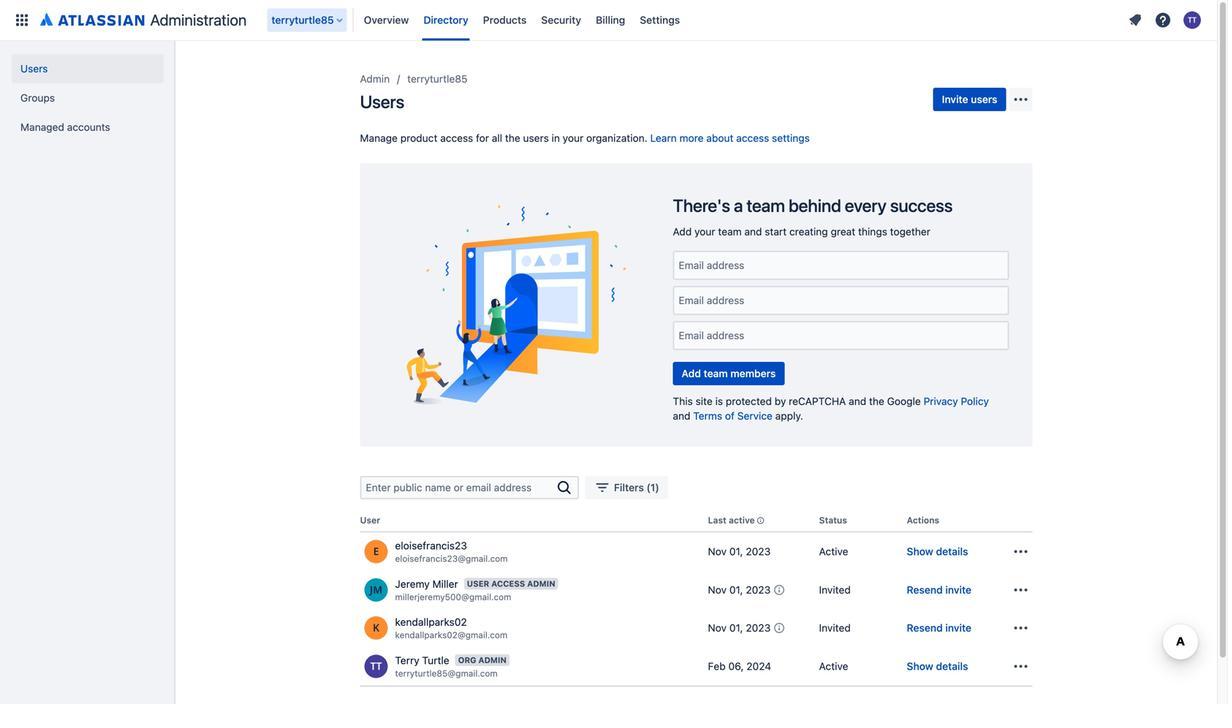 Task type: vqa. For each thing, say whether or not it's contained in the screenshot.
second Email address "email field" from the bottom
yes



Task type: locate. For each thing, give the bounding box(es) containing it.
1 vertical spatial resend
[[907, 622, 943, 634]]

2 2023 from the top
[[746, 584, 771, 596]]

0 vertical spatial resend
[[907, 584, 943, 596]]

0 vertical spatial resend invite button
[[907, 583, 972, 597]]

show details
[[907, 546, 969, 558], [907, 660, 969, 672]]

1 resend from the top
[[907, 584, 943, 596]]

resend
[[907, 584, 943, 596], [907, 622, 943, 634]]

0 vertical spatial active
[[819, 546, 849, 558]]

users inside button
[[971, 93, 998, 105]]

terryturtle85 inside 'terryturtle85' 'dropdown button'
[[272, 14, 334, 26]]

2 resend from the top
[[907, 622, 943, 634]]

0 vertical spatial show
[[907, 546, 934, 558]]

1 horizontal spatial users
[[971, 93, 998, 105]]

2 show details from the top
[[907, 660, 969, 672]]

2 info image from the top
[[771, 620, 789, 637]]

0 vertical spatial resend invite
[[907, 584, 972, 596]]

(1)
[[647, 482, 660, 494]]

appswitcher icon image
[[13, 11, 31, 29]]

settings link
[[636, 8, 685, 32]]

2 invite from the top
[[946, 622, 972, 634]]

administration banner
[[0, 0, 1218, 41]]

add
[[673, 226, 692, 238], [682, 367, 701, 380]]

1 nov 01, 2023 from the top
[[708, 546, 771, 558]]

1 show details from the top
[[907, 546, 969, 558]]

groups link
[[12, 83, 164, 113]]

access left "for"
[[440, 132, 473, 144]]

0 vertical spatial show details
[[907, 546, 969, 558]]

0 vertical spatial email address email field
[[675, 252, 1008, 279]]

user for user access admin
[[467, 579, 489, 589]]

2 nov from the top
[[708, 584, 727, 596]]

your down there's on the right top of the page
[[695, 226, 716, 238]]

2 vertical spatial nov
[[708, 622, 727, 634]]

team down 'a'
[[718, 226, 742, 238]]

1 vertical spatial your
[[695, 226, 716, 238]]

terryturtle85 button
[[267, 8, 349, 32]]

0 vertical spatial nov 01, 2023
[[708, 546, 771, 558]]

2 01, from the top
[[730, 584, 743, 596]]

1 vertical spatial invited
[[819, 622, 851, 634]]

2 resend invite button from the top
[[907, 621, 972, 636]]

2 vertical spatial team
[[704, 367, 728, 380]]

2 vertical spatial 2023
[[746, 622, 771, 634]]

1 vertical spatial nov 01, 2023
[[708, 584, 771, 596]]

1 vertical spatial 2023
[[746, 584, 771, 596]]

and down this
[[673, 410, 691, 422]]

great
[[831, 226, 856, 238]]

1 vertical spatial email address email field
[[675, 287, 1008, 314]]

Enter public name or email address text field
[[362, 478, 556, 498]]

protected
[[726, 395, 772, 407]]

1 2023 from the top
[[746, 546, 771, 558]]

site
[[696, 395, 713, 407]]

1 active from the top
[[819, 546, 849, 558]]

2 active from the top
[[819, 660, 849, 672]]

1 vertical spatial show
[[907, 660, 934, 672]]

0 vertical spatial nov
[[708, 546, 727, 558]]

1 vertical spatial show details
[[907, 660, 969, 672]]

0 vertical spatial show details link
[[907, 545, 969, 559]]

and
[[745, 226, 762, 238], [849, 395, 867, 407], [673, 410, 691, 422]]

users link
[[12, 54, 164, 83]]

invite users button
[[934, 88, 1007, 111]]

1 invited from the top
[[819, 584, 851, 596]]

0 horizontal spatial your
[[563, 132, 584, 144]]

2 vertical spatial nov 01, 2023
[[708, 622, 771, 634]]

2 details from the top
[[936, 660, 969, 672]]

resend for millerjeremy500@gmail.com
[[907, 584, 943, 596]]

0 vertical spatial 2023
[[746, 546, 771, 558]]

2 resend invite from the top
[[907, 622, 972, 634]]

details
[[936, 546, 969, 558], [936, 660, 969, 672]]

0 vertical spatial details
[[936, 546, 969, 558]]

there's a team behind every success
[[673, 195, 953, 216]]

1 vertical spatial add
[[682, 367, 701, 380]]

3 01, from the top
[[730, 622, 743, 634]]

2024
[[747, 660, 772, 672]]

1 show details link from the top
[[907, 545, 969, 559]]

2023 for kendallparks02
[[746, 622, 771, 634]]

millerjeremy500@gmail.com
[[395, 592, 512, 602]]

atlassian image
[[40, 10, 144, 28], [40, 10, 144, 28]]

invite
[[946, 584, 972, 596], [946, 622, 972, 634]]

the left google
[[870, 395, 885, 407]]

2 invited from the top
[[819, 622, 851, 634]]

1 vertical spatial terryturtle85
[[408, 73, 468, 85]]

0 vertical spatial and
[[745, 226, 762, 238]]

add for add your team and start creating great things together
[[673, 226, 692, 238]]

1 vertical spatial active
[[819, 660, 849, 672]]

1 horizontal spatial admin
[[527, 579, 556, 589]]

info image
[[755, 515, 767, 527]]

0 vertical spatial add
[[673, 226, 692, 238]]

1 vertical spatial show details link
[[907, 659, 969, 674]]

1 horizontal spatial terryturtle85
[[408, 73, 468, 85]]

show for nov 01, 2023
[[907, 546, 934, 558]]

1 horizontal spatial the
[[870, 395, 885, 407]]

resend invite button
[[907, 583, 972, 597], [907, 621, 972, 636]]

add down there's on the right top of the page
[[673, 226, 692, 238]]

team for a
[[747, 195, 785, 216]]

1 resend invite from the top
[[907, 584, 972, 596]]

settings
[[772, 132, 810, 144]]

invite for millerjeremy500@gmail.com
[[946, 584, 972, 596]]

1 vertical spatial nov
[[708, 584, 727, 596]]

and left start
[[745, 226, 762, 238]]

2 show details link from the top
[[907, 659, 969, 674]]

nov 01, 2023
[[708, 546, 771, 558], [708, 584, 771, 596], [708, 622, 771, 634]]

0 horizontal spatial terryturtle85
[[272, 14, 334, 26]]

terry turtle
[[395, 654, 450, 666]]

nov 01, 2023 for eloisefrancis23
[[708, 546, 771, 558]]

1 horizontal spatial user
[[467, 579, 489, 589]]

1 vertical spatial and
[[849, 395, 867, 407]]

kendallparks02 kendallparks02@gmail.com
[[395, 616, 508, 640]]

1 vertical spatial details
[[936, 660, 969, 672]]

2023
[[746, 546, 771, 558], [746, 584, 771, 596], [746, 622, 771, 634]]

2 vertical spatial email address email field
[[675, 322, 1008, 349]]

0 horizontal spatial the
[[505, 132, 521, 144]]

1 details from the top
[[936, 546, 969, 558]]

users left in
[[523, 132, 549, 144]]

0 vertical spatial user
[[360, 515, 380, 525]]

team inside "button"
[[704, 367, 728, 380]]

1 vertical spatial resend invite button
[[907, 621, 972, 636]]

add your team and start creating great things together
[[673, 226, 931, 238]]

kendallparks02@gmail.com
[[395, 630, 508, 640]]

team up 'is'
[[704, 367, 728, 380]]

2 nov 01, 2023 from the top
[[708, 584, 771, 596]]

user for user
[[360, 515, 380, 525]]

Email address email field
[[675, 252, 1008, 279], [675, 287, 1008, 314], [675, 322, 1008, 349]]

info image for millerjeremy500@gmail.com
[[771, 581, 789, 599]]

0 vertical spatial invite
[[946, 584, 972, 596]]

2023 for eloisefrancis23
[[746, 546, 771, 558]]

invited for millerjeremy500@gmail.com
[[819, 584, 851, 596]]

1 vertical spatial the
[[870, 395, 885, 407]]

1 vertical spatial resend invite
[[907, 622, 972, 634]]

nov for kendallparks02
[[708, 622, 727, 634]]

jeremy miller
[[395, 578, 458, 590]]

3 nov from the top
[[708, 622, 727, 634]]

about
[[707, 132, 734, 144]]

access up millerjeremy500@gmail.com
[[492, 579, 525, 589]]

show details link for nov 01, 2023
[[907, 545, 969, 559]]

for
[[476, 132, 489, 144]]

2 show from the top
[[907, 660, 934, 672]]

info image
[[771, 581, 789, 599], [771, 620, 789, 637]]

add up this
[[682, 367, 701, 380]]

and right recaptcha
[[849, 395, 867, 407]]

the right all
[[505, 132, 521, 144]]

1 invite from the top
[[946, 584, 972, 596]]

more
[[680, 132, 704, 144]]

2 vertical spatial 01,
[[730, 622, 743, 634]]

users
[[20, 63, 48, 75], [360, 91, 404, 112]]

admin link
[[360, 70, 390, 88]]

0 vertical spatial invited
[[819, 584, 851, 596]]

1 vertical spatial user
[[467, 579, 489, 589]]

your
[[563, 132, 584, 144], [695, 226, 716, 238]]

team right 'a'
[[747, 195, 785, 216]]

1 info image from the top
[[771, 581, 789, 599]]

0 vertical spatial 01,
[[730, 546, 743, 558]]

details for 2023
[[936, 546, 969, 558]]

users right invite
[[971, 93, 998, 105]]

team
[[747, 195, 785, 216], [718, 226, 742, 238], [704, 367, 728, 380]]

1 vertical spatial users
[[360, 91, 404, 112]]

billing link
[[592, 8, 630, 32]]

0 horizontal spatial user
[[360, 515, 380, 525]]

2 email address email field from the top
[[675, 287, 1008, 314]]

search image
[[556, 479, 573, 497]]

1 resend invite button from the top
[[907, 583, 972, 597]]

users up groups
[[20, 63, 48, 75]]

google
[[888, 395, 921, 407]]

things
[[859, 226, 888, 238]]

resend invite for millerjeremy500@gmail.com
[[907, 584, 972, 596]]

managed accounts
[[20, 121, 110, 133]]

directory
[[424, 14, 469, 26]]

1 01, from the top
[[730, 546, 743, 558]]

admin
[[527, 579, 556, 589], [479, 656, 507, 665]]

0 vertical spatial users
[[20, 63, 48, 75]]

0 horizontal spatial admin
[[479, 656, 507, 665]]

0 vertical spatial the
[[505, 132, 521, 144]]

access
[[440, 132, 473, 144], [737, 132, 770, 144], [492, 579, 525, 589]]

1 nov from the top
[[708, 546, 727, 558]]

1 horizontal spatial users
[[360, 91, 404, 112]]

show details for nov 01, 2023
[[907, 546, 969, 558]]

resend invite for kendallparks02@gmail.com
[[907, 622, 972, 634]]

billing
[[596, 14, 626, 26]]

1 vertical spatial 01,
[[730, 584, 743, 596]]

0 vertical spatial users
[[971, 93, 998, 105]]

1 vertical spatial invite
[[946, 622, 972, 634]]

0 vertical spatial admin
[[527, 579, 556, 589]]

3 nov 01, 2023 from the top
[[708, 622, 771, 634]]

1 vertical spatial info image
[[771, 620, 789, 637]]

0 vertical spatial terryturtle85
[[272, 14, 334, 26]]

terryturtle85 link
[[408, 70, 468, 88]]

0 vertical spatial team
[[747, 195, 785, 216]]

users
[[971, 93, 998, 105], [523, 132, 549, 144]]

invited
[[819, 584, 851, 596], [819, 622, 851, 634]]

every
[[845, 195, 887, 216]]

the
[[505, 132, 521, 144], [870, 395, 885, 407]]

users down admin link
[[360, 91, 404, 112]]

2 vertical spatial and
[[673, 410, 691, 422]]

terms of service link
[[694, 410, 773, 422]]

access right about
[[737, 132, 770, 144]]

2 horizontal spatial and
[[849, 395, 867, 407]]

1 vertical spatial users
[[523, 132, 549, 144]]

show
[[907, 546, 934, 558], [907, 660, 934, 672]]

0 vertical spatial info image
[[771, 581, 789, 599]]

3 2023 from the top
[[746, 622, 771, 634]]

1 show from the top
[[907, 546, 934, 558]]

nov
[[708, 546, 727, 558], [708, 584, 727, 596], [708, 622, 727, 634]]

1 vertical spatial team
[[718, 226, 742, 238]]

terryturtle85 for terryturtle85 link
[[408, 73, 468, 85]]

06,
[[729, 660, 744, 672]]

add inside "button"
[[682, 367, 701, 380]]

01,
[[730, 546, 743, 558], [730, 584, 743, 596], [730, 622, 743, 634]]

turtle
[[422, 654, 450, 666]]

all
[[492, 132, 503, 144]]

actions
[[907, 515, 940, 525]]

your right in
[[563, 132, 584, 144]]

start
[[765, 226, 787, 238]]



Task type: describe. For each thing, give the bounding box(es) containing it.
active for 2023
[[819, 546, 849, 558]]

toggle navigation image
[[161, 59, 193, 88]]

success
[[891, 195, 953, 216]]

by
[[775, 395, 786, 407]]

terry
[[395, 654, 420, 666]]

this
[[673, 395, 693, 407]]

accounts
[[67, 121, 110, 133]]

status
[[819, 515, 848, 525]]

jeremy
[[395, 578, 430, 590]]

privacy policy link
[[924, 395, 989, 407]]

info image for kendallparks02@gmail.com
[[771, 620, 789, 637]]

0 horizontal spatial and
[[673, 410, 691, 422]]

feb
[[708, 660, 726, 672]]

feb 06, 2024
[[708, 660, 772, 672]]

eloisefrancis23 eloisefrancis23@gmail.com
[[395, 540, 508, 564]]

eloisefrancis23
[[395, 540, 467, 552]]

overview link
[[360, 8, 414, 32]]

invite
[[942, 93, 969, 105]]

active
[[729, 515, 755, 525]]

groups
[[20, 92, 55, 104]]

behind
[[789, 195, 842, 216]]

1 horizontal spatial access
[[492, 579, 525, 589]]

administration
[[150, 11, 247, 29]]

global navigation element
[[9, 0, 1124, 41]]

products link
[[479, 8, 531, 32]]

service
[[738, 410, 773, 422]]

administration link
[[35, 8, 253, 32]]

settings
[[640, 14, 680, 26]]

0 horizontal spatial users
[[523, 132, 549, 144]]

add team members button
[[673, 362, 785, 385]]

security link
[[537, 8, 586, 32]]

1 horizontal spatial and
[[745, 226, 762, 238]]

learn
[[651, 132, 677, 144]]

product
[[401, 132, 438, 144]]

show details for feb 06, 2024
[[907, 660, 969, 672]]

there's
[[673, 195, 731, 216]]

terryturtle85@gmail.com
[[395, 668, 498, 679]]

01, for eloisefrancis23
[[730, 546, 743, 558]]

managed
[[20, 121, 64, 133]]

account image
[[1184, 11, 1202, 29]]

organization.
[[587, 132, 648, 144]]

miller
[[433, 578, 458, 590]]

creating
[[790, 226, 828, 238]]

show details link for feb 06, 2024
[[907, 659, 969, 674]]

the inside this site is protected by recaptcha and the google privacy policy and terms of service apply.
[[870, 395, 885, 407]]

1 vertical spatial admin
[[479, 656, 507, 665]]

terryturtle85 for 'terryturtle85' 'dropdown button'
[[272, 14, 334, 26]]

in
[[552, 132, 560, 144]]

filters
[[614, 482, 644, 494]]

kendallparks02
[[395, 616, 467, 628]]

manage product access for all the users in your organization. learn more about access settings
[[360, 132, 810, 144]]

nov for eloisefrancis23
[[708, 546, 727, 558]]

show for feb 06, 2024
[[907, 660, 934, 672]]

0 horizontal spatial users
[[20, 63, 48, 75]]

1 email address email field from the top
[[675, 252, 1008, 279]]

products
[[483, 14, 527, 26]]

user access admin
[[467, 579, 556, 589]]

invite users
[[942, 93, 998, 105]]

invite for kendallparks02@gmail.com
[[946, 622, 972, 634]]

eloisefrancis23@gmail.com
[[395, 554, 508, 564]]

3 email address email field from the top
[[675, 322, 1008, 349]]

managed accounts link
[[12, 113, 164, 142]]

admin
[[360, 73, 390, 85]]

active for 2024
[[819, 660, 849, 672]]

last
[[708, 515, 727, 525]]

1 horizontal spatial your
[[695, 226, 716, 238]]

filters (1)
[[614, 482, 660, 494]]

recaptcha
[[789, 395, 846, 407]]

this site is protected by recaptcha and the google privacy policy and terms of service apply.
[[673, 395, 989, 422]]

team for your
[[718, 226, 742, 238]]

org admin
[[458, 656, 507, 665]]

terms
[[694, 410, 723, 422]]

directory link
[[419, 8, 473, 32]]

invited for kendallparks02@gmail.com
[[819, 622, 851, 634]]

resend invite button for millerjeremy500@gmail.com
[[907, 583, 972, 597]]

help icon image
[[1155, 11, 1172, 29]]

01, for kendallparks02
[[730, 622, 743, 634]]

2 horizontal spatial access
[[737, 132, 770, 144]]

manage
[[360, 132, 398, 144]]

resend invite button for kendallparks02@gmail.com
[[907, 621, 972, 636]]

org
[[458, 656, 477, 665]]

0 horizontal spatial access
[[440, 132, 473, 144]]

add team members
[[682, 367, 776, 380]]

add for add team members
[[682, 367, 701, 380]]

last active
[[708, 515, 755, 525]]

together
[[891, 226, 931, 238]]

filters (1) button
[[585, 476, 668, 499]]

nov 01, 2023 for kendallparks02
[[708, 622, 771, 634]]

overview
[[364, 14, 409, 26]]

0 vertical spatial your
[[563, 132, 584, 144]]

of
[[725, 410, 735, 422]]

security
[[541, 14, 582, 26]]

policy
[[961, 395, 989, 407]]

learn more about access settings link
[[651, 132, 810, 144]]

resend for kendallparks02@gmail.com
[[907, 622, 943, 634]]

apply.
[[776, 410, 804, 422]]

a
[[734, 195, 743, 216]]

privacy
[[924, 395, 959, 407]]

members
[[731, 367, 776, 380]]

is
[[716, 395, 723, 407]]

details for 2024
[[936, 660, 969, 672]]



